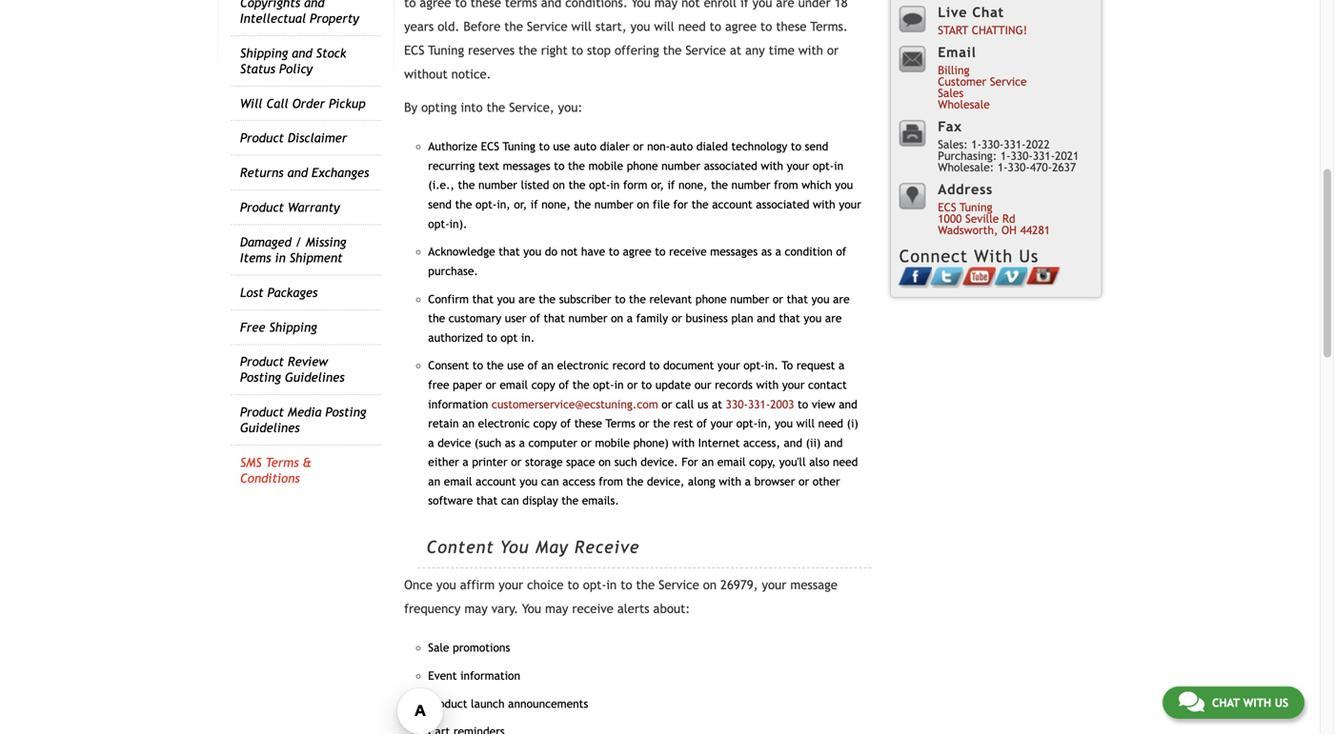 Task type: vqa. For each thing, say whether or not it's contained in the screenshot.
Seville
yes



Task type: describe. For each thing, give the bounding box(es) containing it.
or right paper
[[486, 378, 496, 392]]

computer
[[528, 436, 577, 450]]

opt- up which
[[813, 159, 834, 172]]

for
[[673, 198, 688, 211]]

to right choice
[[567, 578, 579, 593]]

authorize ecs tuning to use auto dialer or non-auto dialed technology to send recurring text                     messages to the mobile phone number associated with your opt-in (i.e., the number listed on the                     opt-in form or, if none, the number from which you send the opt-in, or, if none, the number on                     file for the account associated with your opt-in).
[[428, 140, 861, 230]]

0 vertical spatial or,
[[651, 178, 664, 192]]

product for product launch announcements
[[428, 697, 467, 711]]

the down confirm
[[428, 312, 445, 325]]

number down the technology
[[731, 178, 770, 192]]

sms
[[240, 456, 262, 470]]

terms inside "to view and retain an electronic copy of these terms or the rest of your opt-in, you will need                     (i) a device (such as a computer or mobile phone) with internet access, and                     (ii) and either a printer or storage space on such device.                     for an email copy, you'll also need an email account you can access from the device,                     along with a browser or other software that can display the emails."
[[606, 417, 635, 430]]

listed
[[521, 178, 549, 192]]

phone inside confirm that you are the subscriber to the relevant phone number or that you are the customary                     user of that number on a family or business plan and that you are authorized to opt in.
[[695, 292, 727, 306]]

comments image
[[1179, 691, 1204, 714]]

free shipping link
[[240, 320, 317, 335]]

330- down 2022
[[1008, 160, 1030, 174]]

to right the technology
[[791, 140, 801, 153]]

number down 'form'
[[594, 198, 633, 211]]

use inside 'consent to the use of an electronic record to document your opt-in. to request a free paper or                     email copy of the opt-in or to update our records with your contact information'
[[507, 359, 524, 372]]

on inside confirm that you are the subscriber to the relevant phone number or that you are the customary                     user of that number on a family or business plan and that you are authorized to opt in.
[[611, 312, 623, 325]]

the up "customerservice@ecstuning.com"
[[572, 378, 590, 392]]

may
[[535, 537, 568, 557]]

shipment
[[289, 251, 343, 265]]

from inside "to view and retain an electronic copy of these terms or the rest of your opt-in, you will need                     (i) a device (such as a computer or mobile phone) with internet access, and                     (ii) and either a printer or storage space on such device.                     for an email copy, you'll also need an email account you can access from the device,                     along with a browser or other software that can display the emails."
[[599, 475, 623, 488]]

to right the agree
[[655, 245, 666, 258]]

the right listed
[[568, 178, 586, 192]]

printer
[[472, 456, 508, 469]]

ecs for authorize
[[481, 140, 499, 153]]

number down 'text'
[[478, 178, 517, 192]]

to up paper
[[472, 359, 483, 372]]

shipping inside shipping and stock status policy
[[240, 46, 288, 60]]

you down 2003
[[775, 417, 793, 430]]

1- right the wholesale:
[[997, 160, 1008, 174]]

you inside authorize ecs tuning to use auto dialer or non-auto dialed technology to send recurring text                     messages to the mobile phone number associated with your opt-in (i.e., the number listed on the                     opt-in form or, if none, the number from which you send the opt-in, or, if none, the number on                     file for the account associated with your opt-in).
[[835, 178, 853, 192]]

1 vertical spatial associated
[[756, 198, 809, 211]]

1 vertical spatial information
[[460, 669, 520, 683]]

you up request
[[804, 312, 822, 325]]

affirm
[[460, 578, 495, 593]]

to left opt
[[486, 331, 497, 344]]

billing
[[938, 63, 970, 77]]

2 horizontal spatial email
[[717, 456, 746, 469]]

1 horizontal spatial send
[[805, 140, 828, 153]]

the left rest
[[653, 417, 670, 430]]

you down the condition
[[811, 292, 829, 306]]

in).
[[449, 217, 467, 230]]

service inside email billing customer service sales wholesale
[[990, 75, 1027, 88]]

call
[[266, 96, 288, 111]]

ecs for address
[[938, 200, 956, 214]]

at
[[712, 398, 722, 411]]

chat with us link
[[1162, 687, 1304, 719]]

to down you:
[[554, 159, 564, 172]]

1 vertical spatial or,
[[514, 198, 527, 211]]

with down the technology
[[761, 159, 783, 172]]

family
[[636, 312, 668, 325]]

1 vertical spatial shipping
[[269, 320, 317, 335]]

confirm that you are the subscriber to the relevant phone number or that you are the customary                     user of that number on a family or business plan and that you are authorized to opt in.
[[428, 292, 850, 344]]

a down retain
[[428, 436, 434, 450]]

on left file
[[637, 198, 649, 211]]

paper
[[453, 378, 482, 392]]

receive inside once you affirm your choice to opt-in to the service on 26979, your message frequency may vary.                   you may receive alerts about:
[[572, 602, 614, 617]]

as inside "to view and retain an electronic copy of these terms or the rest of your opt-in, you will need                     (i) a device (such as a computer or mobile phone) with internet access, and                     (ii) and either a printer or storage space on such device.                     for an email copy, you'll also need an email account you can access from the device,                     along with a browser or other software that can display the emails."
[[505, 436, 515, 450]]

with down rest
[[672, 436, 695, 450]]

free shipping
[[240, 320, 317, 335]]

opt- up records
[[743, 359, 765, 372]]

use inside authorize ecs tuning to use auto dialer or non-auto dialed technology to send recurring text                     messages to the mobile phone number associated with your opt-in (i.e., the number listed on the                     opt-in form or, if none, the number from which you send the opt-in, or, if none, the number on                     file for the account associated with your opt-in).
[[553, 140, 570, 153]]

purchasing:
[[938, 149, 997, 162]]

opt- left 'form'
[[589, 178, 610, 192]]

electronic inside "to view and retain an electronic copy of these terms or the rest of your opt-in, you will need                     (i) a device (such as a computer or mobile phone) with internet access, and                     (ii) and either a printer or storage space on such device.                     for an email copy, you'll also need an email account you can access from the device,                     along with a browser or other software that can display the emails."
[[478, 417, 530, 430]]

view
[[812, 398, 835, 411]]

of right rest
[[697, 417, 707, 430]]

our
[[694, 378, 711, 392]]

330- up the wholesale:
[[981, 138, 1004, 151]]

free
[[240, 320, 265, 335]]

plan
[[731, 312, 753, 325]]

330- down records
[[726, 398, 748, 411]]

an right for
[[702, 456, 714, 469]]

and up the you'll
[[784, 436, 802, 450]]

number up the plan
[[730, 292, 769, 306]]

(i)
[[847, 417, 858, 430]]

the up have
[[574, 198, 591, 211]]

launch
[[471, 697, 505, 711]]

exchanges
[[312, 165, 369, 180]]

returns and exchanges link
[[240, 165, 369, 180]]

and up (i)
[[839, 398, 857, 411]]

contact
[[808, 378, 847, 392]]

start chatting! link
[[938, 23, 1027, 37]]

that inside acknowledge that you do not have to agree to receive messages as a condition of purchase.
[[499, 245, 520, 258]]

that down the condition
[[787, 292, 808, 306]]

promotions
[[453, 641, 510, 655]]

of up "customerservice@ecstuning.com"
[[559, 378, 569, 392]]

the down dialed
[[711, 178, 728, 192]]

1 vertical spatial none,
[[541, 198, 571, 211]]

opt- down record
[[593, 378, 614, 392]]

(such
[[474, 436, 501, 450]]

to up customerservice@ecstuning.com or call us at 330-331-2003 at the bottom
[[641, 378, 652, 392]]

electronic inside 'consent to the use of an electronic record to document your opt-in. to request a free paper or                     email copy of the opt-in or to update our records with your contact information'
[[557, 359, 609, 372]]

1 auto from the left
[[574, 140, 596, 153]]

or down customerservice@ecstuning.com or call us at 330-331-2003 at the bottom
[[639, 417, 649, 430]]

email billing customer service sales wholesale
[[938, 44, 1027, 111]]

of down "customerservice@ecstuning.com"
[[560, 417, 571, 430]]

you inside once you affirm your choice to opt-in to the service on 26979, your message frequency may vary.                   you may receive alerts about:
[[522, 602, 541, 617]]

the up 'in).'
[[455, 198, 472, 211]]

copy inside "to view and retain an electronic copy of these terms or the rest of your opt-in, you will need                     (i) a device (such as a computer or mobile phone) with internet access, and                     (ii) and either a printer or storage space on such device.                     for an email copy, you'll also need an email account you can access from the device,                     along with a browser or other software that can display the emails."
[[533, 417, 557, 430]]

file
[[653, 198, 670, 211]]

consent
[[428, 359, 469, 372]]

you up user
[[497, 292, 515, 306]]

330- left "2637"
[[1011, 149, 1033, 162]]

chat inside chat with us link
[[1212, 697, 1240, 710]]

1 horizontal spatial 331-
[[1004, 138, 1026, 151]]

the down opt
[[487, 359, 504, 372]]

1 may from the left
[[464, 602, 488, 617]]

announcements
[[508, 697, 588, 711]]

mobile inside authorize ecs tuning to use auto dialer or non-auto dialed technology to send recurring text                     messages to the mobile phone number associated with your opt-in (i.e., the number listed on the                     opt-in form or, if none, the number from which you send the opt-in, or, if none, the number on                     file for the account associated with your opt-in).
[[588, 159, 623, 172]]

other
[[813, 475, 840, 488]]

once
[[404, 578, 433, 593]]

the down you:
[[568, 159, 585, 172]]

and down the product disclaimer link
[[287, 165, 308, 180]]

technology
[[731, 140, 787, 153]]

policy
[[279, 61, 313, 76]]

product for product review posting guidelines
[[240, 355, 284, 369]]

warranty
[[288, 200, 340, 215]]

pickup
[[329, 96, 366, 111]]

330-331-2003 link
[[726, 398, 794, 411]]

an down 'either'
[[428, 475, 440, 488]]

which
[[802, 178, 832, 192]]

opt- up acknowledge
[[428, 217, 449, 230]]

or down the you'll
[[798, 475, 809, 488]]

account inside "to view and retain an electronic copy of these terms or the rest of your opt-in, you will need                     (i) a device (such as a computer or mobile phone) with internet access, and                     (ii) and either a printer or storage space on such device.                     for an email copy, you'll also need an email account you can access from the device,                     along with a browser or other software that can display the emails."
[[476, 475, 516, 488]]

with right along
[[719, 475, 741, 488]]

you up "display"
[[520, 475, 538, 488]]

do
[[545, 245, 557, 258]]

the up family
[[629, 292, 646, 306]]

470-
[[1030, 160, 1052, 174]]

/
[[295, 235, 302, 250]]

customerservice@ecstuning.com link
[[492, 398, 658, 411]]

access
[[562, 475, 595, 488]]

to right record
[[649, 359, 660, 372]]

your inside "to view and retain an electronic copy of these terms or the rest of your opt-in, you will need                     (i) a device (such as a computer or mobile phone) with internet access, and                     (ii) and either a printer or storage space on such device.                     for an email copy, you'll also need an email account you can access from the device,                     along with a browser or other software that can display the emails."
[[710, 417, 733, 430]]

alerts
[[617, 602, 649, 617]]

customary
[[449, 312, 501, 325]]

or down these
[[581, 436, 592, 450]]

lost
[[240, 285, 263, 300]]

fax sales: 1-330-331-2022 purchasing: 1-330-331-2021 wholesale: 1-330-470-2637
[[938, 119, 1079, 174]]

seville
[[965, 212, 999, 225]]

opt- down 'text'
[[476, 198, 497, 211]]

0 vertical spatial need
[[818, 417, 843, 430]]

the right for
[[692, 198, 709, 211]]

&
[[303, 456, 311, 470]]

emails.
[[582, 494, 619, 508]]

sales:
[[938, 138, 968, 151]]

opt
[[501, 331, 518, 344]]

in, inside "to view and retain an electronic copy of these terms or the rest of your opt-in, you will need                     (i) a device (such as a computer or mobile phone) with internet access, and                     (ii) and either a printer or storage space on such device.                     for an email copy, you'll also need an email account you can access from the device,                     along with a browser or other software that can display the emails."
[[758, 417, 771, 430]]

to right subscriber
[[615, 292, 625, 306]]

1- right sales:
[[971, 138, 981, 151]]

sale
[[428, 641, 449, 655]]

0 horizontal spatial 331-
[[748, 398, 770, 411]]

in. inside 'consent to the use of an electronic record to document your opt-in. to request a free paper or                     email copy of the opt-in or to update our records with your contact information'
[[765, 359, 778, 372]]

guidelines for review
[[285, 370, 345, 385]]

or down record
[[627, 378, 638, 392]]

along
[[688, 475, 715, 488]]

tuning for authorize
[[503, 140, 535, 153]]

space
[[566, 456, 595, 469]]

or down relevant at top
[[672, 312, 682, 325]]

confirm
[[428, 292, 469, 306]]

a inside 'consent to the use of an electronic record to document your opt-in. to request a free paper or                     email copy of the opt-in or to update our records with your contact information'
[[839, 359, 845, 372]]

that down subscriber
[[544, 312, 565, 325]]

product review posting guidelines link
[[240, 355, 345, 385]]

sms terms & conditions link
[[240, 456, 311, 486]]

oh
[[1001, 223, 1017, 237]]

0 vertical spatial if
[[667, 178, 675, 192]]

on right listed
[[553, 178, 565, 192]]

to up the alerts
[[621, 578, 632, 593]]

us for chat with us
[[1275, 697, 1288, 710]]

wholesale:
[[938, 160, 994, 174]]

of inside confirm that you are the subscriber to the relevant phone number or that you are the customary                     user of that number on a family or business plan and that you are authorized to opt in.
[[530, 312, 540, 325]]

packages
[[267, 285, 318, 300]]

the right 'into'
[[487, 100, 505, 115]]

choice
[[527, 578, 564, 593]]

property
[[310, 11, 359, 26]]

the inside once you affirm your choice to opt-in to the service on 26979, your message frequency may vary.                   you may receive alerts about:
[[636, 578, 655, 593]]

to view and retain an electronic copy of these terms or the rest of your opt-in, you will need                     (i) a device (such as a computer or mobile phone) with internet access, and                     (ii) and either a printer or storage space on such device.                     for an email copy, you'll also need an email account you can access from the device,                     along with a browser or other software that can display the emails.
[[428, 398, 858, 508]]

copyrights and intellectual property link
[[240, 0, 359, 26]]

number down non-
[[661, 159, 700, 172]]

mobile inside "to view and retain an electronic copy of these terms or the rest of your opt-in, you will need                     (i) a device (such as a computer or mobile phone) with internet access, and                     (ii) and either a printer or storage space on such device.                     for an email copy, you'll also need an email account you can access from the device,                     along with a browser or other software that can display the emails."
[[595, 436, 630, 450]]

sales link
[[938, 86, 964, 99]]

on inside "to view and retain an electronic copy of these terms or the rest of your opt-in, you will need                     (i) a device (such as a computer or mobile phone) with internet access, and                     (ii) and either a printer or storage space on such device.                     for an email copy, you'll also need an email account you can access from the device,                     along with a browser or other software that can display the emails."
[[599, 456, 611, 469]]

0 vertical spatial you
[[500, 537, 529, 557]]

dialer
[[600, 140, 630, 153]]

an up "device"
[[462, 417, 475, 430]]

stock
[[316, 46, 346, 60]]

retain
[[428, 417, 459, 430]]

billing link
[[938, 63, 970, 77]]

dialed
[[696, 140, 728, 153]]

customerservice@ecstuning.com
[[492, 398, 658, 411]]

2 vertical spatial email
[[444, 475, 472, 488]]



Task type: locate. For each thing, give the bounding box(es) containing it.
1 vertical spatial need
[[833, 456, 858, 469]]

you
[[500, 537, 529, 557], [522, 602, 541, 617]]

a left "computer"
[[519, 436, 525, 450]]

0 horizontal spatial in,
[[497, 198, 510, 211]]

relevant
[[649, 292, 692, 306]]

to inside "to view and retain an electronic copy of these terms or the rest of your opt-in, you will need                     (i) a device (such as a computer or mobile phone) with internet access, and                     (ii) and either a printer or storage space on such device.                     for an email copy, you'll also need an email account you can access from the device,                     along with a browser or other software that can display the emails."
[[798, 398, 808, 411]]

as right (such
[[505, 436, 515, 450]]

receive
[[669, 245, 707, 258], [572, 602, 614, 617]]

0 horizontal spatial electronic
[[478, 417, 530, 430]]

or, up file
[[651, 178, 664, 192]]

or, down listed
[[514, 198, 527, 211]]

0 vertical spatial copy
[[531, 378, 555, 392]]

will
[[240, 96, 262, 111]]

terms down customerservice@ecstuning.com or call us at 330-331-2003 at the bottom
[[606, 417, 635, 430]]

copyrights and intellectual property
[[240, 0, 359, 26]]

1-
[[971, 138, 981, 151], [1000, 149, 1011, 162], [997, 160, 1008, 174]]

or up to
[[773, 292, 783, 306]]

1 horizontal spatial none,
[[678, 178, 707, 192]]

a left the condition
[[775, 245, 781, 258]]

have
[[581, 245, 605, 258]]

0 horizontal spatial send
[[428, 198, 452, 211]]

ecs up 'text'
[[481, 140, 499, 153]]

1 vertical spatial in.
[[765, 359, 778, 372]]

number down subscriber
[[568, 312, 607, 325]]

if down listed
[[531, 198, 538, 211]]

0 vertical spatial from
[[774, 178, 798, 192]]

device.
[[641, 456, 678, 469]]

about:
[[653, 602, 690, 617]]

in inside 'consent to the use of an electronic record to document your opt-in. to request a free paper or                     email copy of the opt-in or to update our records with your contact information'
[[614, 378, 624, 392]]

damaged
[[240, 235, 291, 250]]

phone inside authorize ecs tuning to use auto dialer or non-auto dialed technology to send recurring text                     messages to the mobile phone number associated with your opt-in (i.e., the number listed on the                     opt-in form or, if none, the number from which you send the opt-in, or, if none, the number on                     file for the account associated with your opt-in).
[[627, 159, 658, 172]]

returns and exchanges
[[240, 165, 369, 180]]

0 vertical spatial can
[[541, 475, 559, 488]]

us
[[697, 398, 708, 411]]

that right the plan
[[779, 312, 800, 325]]

if up for
[[667, 178, 675, 192]]

to up listed
[[539, 140, 550, 153]]

331-
[[1004, 138, 1026, 151], [1033, 149, 1055, 162], [748, 398, 770, 411]]

can left "display"
[[501, 494, 519, 508]]

2 horizontal spatial 331-
[[1033, 149, 1055, 162]]

shipping up status
[[240, 46, 288, 60]]

0 vertical spatial posting
[[240, 370, 281, 385]]

1- left 2022
[[1000, 149, 1011, 162]]

1 vertical spatial use
[[507, 359, 524, 372]]

receive down for
[[669, 245, 707, 258]]

1 vertical spatial account
[[476, 475, 516, 488]]

chat with us
[[1212, 697, 1288, 710]]

number
[[661, 159, 700, 172], [478, 178, 517, 192], [731, 178, 770, 192], [594, 198, 633, 211], [730, 292, 769, 306], [568, 312, 607, 325]]

of right user
[[530, 312, 540, 325]]

guidelines inside the product media posting guidelines
[[240, 421, 300, 436]]

authorized
[[428, 331, 483, 344]]

tuning inside authorize ecs tuning to use auto dialer or non-auto dialed technology to send recurring text                     messages to the mobile phone number associated with your opt-in (i.e., the number listed on the                     opt-in form or, if none, the number from which you send the opt-in, or, if none, the number on                     file for the account associated with your opt-in).
[[503, 140, 535, 153]]

opt- down the 330-331-2003 'link'
[[736, 417, 758, 430]]

0 vertical spatial tuning
[[503, 140, 535, 153]]

0 vertical spatial phone
[[627, 159, 658, 172]]

opting
[[421, 100, 457, 115]]

1 vertical spatial email
[[717, 456, 746, 469]]

0 horizontal spatial from
[[599, 475, 623, 488]]

you right which
[[835, 178, 853, 192]]

0 horizontal spatial if
[[531, 198, 538, 211]]

2 may from the left
[[545, 602, 568, 617]]

0 horizontal spatial none,
[[541, 198, 571, 211]]

consent to the use of an electronic record to document your opt-in. to request a free paper or                     email copy of the opt-in or to update our records with your contact information
[[428, 359, 847, 411]]

0 vertical spatial shipping
[[240, 46, 288, 60]]

auto
[[574, 140, 596, 153], [670, 140, 693, 153]]

to
[[782, 359, 793, 372]]

will
[[796, 417, 815, 430]]

1 vertical spatial copy
[[533, 417, 557, 430]]

an inside 'consent to the use of an electronic record to document your opt-in. to request a free paper or                     email copy of the opt-in or to update our records with your contact information'
[[541, 359, 554, 372]]

0 horizontal spatial us
[[1019, 246, 1039, 266]]

auto left dialed
[[670, 140, 693, 153]]

service up 'about:'
[[659, 578, 699, 593]]

posting inside the product review posting guidelines
[[240, 370, 281, 385]]

receive left the alerts
[[572, 602, 614, 617]]

1 horizontal spatial use
[[553, 140, 570, 153]]

1 vertical spatial electronic
[[478, 417, 530, 430]]

of up customerservice@ecstuning.com link
[[528, 359, 538, 372]]

1 horizontal spatial email
[[500, 378, 528, 392]]

such
[[614, 456, 637, 469]]

and inside shipping and stock status policy
[[292, 46, 312, 60]]

0 horizontal spatial can
[[501, 494, 519, 508]]

as inside acknowledge that you do not have to agree to receive messages as a condition of purchase.
[[761, 245, 772, 258]]

or
[[633, 140, 644, 153], [773, 292, 783, 306], [672, 312, 682, 325], [486, 378, 496, 392], [627, 378, 638, 392], [662, 398, 672, 411], [639, 417, 649, 430], [581, 436, 592, 450], [511, 456, 522, 469], [798, 475, 809, 488]]

0 horizontal spatial auto
[[574, 140, 596, 153]]

0 horizontal spatial in.
[[521, 331, 535, 344]]

device,
[[647, 475, 684, 488]]

may down choice
[[545, 602, 568, 617]]

associated
[[704, 159, 757, 172], [756, 198, 809, 211]]

0 horizontal spatial phone
[[627, 159, 658, 172]]

use
[[553, 140, 570, 153], [507, 359, 524, 372]]

email inside 'consent to the use of an electronic record to document your opt-in. to request a free paper or                     email copy of the opt-in or to update our records with your contact information'
[[500, 378, 528, 392]]

email up the software
[[444, 475, 472, 488]]

1 horizontal spatial service
[[990, 75, 1027, 88]]

1 vertical spatial ecs
[[938, 200, 956, 214]]

account down printer
[[476, 475, 516, 488]]

none,
[[678, 178, 707, 192], [541, 198, 571, 211]]

service inside once you affirm your choice to opt-in to the service on 26979, your message frequency may vary.                   you may receive alerts about:
[[659, 578, 699, 593]]

need down view
[[818, 417, 843, 430]]

on left such
[[599, 456, 611, 469]]

send up which
[[805, 140, 828, 153]]

conditions
[[240, 471, 300, 486]]

associated down dialed
[[704, 159, 757, 172]]

2003
[[770, 398, 794, 411]]

product media posting guidelines
[[240, 405, 366, 436]]

address ecs tuning 1000 seville rd wadsworth, oh 44281
[[938, 181, 1050, 237]]

live chat start chatting!
[[938, 4, 1027, 37]]

1 horizontal spatial electronic
[[557, 359, 609, 372]]

product for product disclaimer
[[240, 131, 284, 145]]

rest
[[673, 417, 693, 430]]

a down copy,
[[745, 475, 751, 488]]

electronic up "customerservice@ecstuning.com"
[[557, 359, 609, 372]]

of
[[836, 245, 846, 258], [530, 312, 540, 325], [528, 359, 538, 372], [559, 378, 569, 392], [560, 417, 571, 430], [697, 417, 707, 430]]

send down (i.e.,
[[428, 198, 452, 211]]

0 vertical spatial use
[[553, 140, 570, 153]]

0 vertical spatial messages
[[503, 159, 550, 172]]

frequency
[[404, 602, 461, 617]]

if
[[667, 178, 675, 192], [531, 198, 538, 211]]

on inside once you affirm your choice to opt-in to the service on 26979, your message frequency may vary.                   you may receive alerts about:
[[703, 578, 717, 593]]

none, up for
[[678, 178, 707, 192]]

use down you:
[[553, 140, 570, 153]]

in.
[[521, 331, 535, 344], [765, 359, 778, 372]]

with up the 330-331-2003 'link'
[[756, 378, 779, 392]]

guidelines for media
[[240, 421, 300, 436]]

44281
[[1020, 223, 1050, 237]]

in inside damaged / missing items in shipment
[[275, 251, 286, 265]]

a left family
[[627, 312, 633, 325]]

0 vertical spatial account
[[712, 198, 752, 211]]

in, inside authorize ecs tuning to use auto dialer or non-auto dialed technology to send recurring text                     messages to the mobile phone number associated with your opt-in (i.e., the number listed on the                     opt-in form or, if none, the number from which you send the opt-in, or, if none, the number on                     file for the account associated with your opt-in).
[[497, 198, 510, 211]]

2 auto from the left
[[670, 140, 693, 153]]

product inside the product media posting guidelines
[[240, 405, 284, 420]]

account inside authorize ecs tuning to use auto dialer or non-auto dialed technology to send recurring text                     messages to the mobile phone number associated with your opt-in (i.e., the number listed on the                     opt-in form or, if none, the number from which you send the opt-in, or, if none, the number on                     file for the account associated with your opt-in).
[[712, 198, 752, 211]]

messages inside acknowledge that you do not have to agree to receive messages as a condition of purchase.
[[710, 245, 758, 258]]

0 vertical spatial guidelines
[[285, 370, 345, 385]]

1 horizontal spatial as
[[761, 245, 772, 258]]

1 vertical spatial guidelines
[[240, 421, 300, 436]]

damaged / missing items in shipment link
[[240, 235, 346, 265]]

connect with us
[[899, 246, 1039, 266]]

or inside authorize ecs tuning to use auto dialer or non-auto dialed technology to send recurring text                     messages to the mobile phone number associated with your opt-in (i.e., the number listed on the                     opt-in form or, if none, the number from which you send the opt-in, or, if none, the number on                     file for the account associated with your opt-in).
[[633, 140, 644, 153]]

product for product media posting guidelines
[[240, 405, 284, 420]]

rd
[[1002, 212, 1015, 225]]

in inside once you affirm your choice to opt-in to the service on 26979, your message frequency may vary.                   you may receive alerts about:
[[606, 578, 617, 593]]

not
[[561, 245, 578, 258]]

product for product warranty
[[240, 200, 284, 215]]

1 horizontal spatial can
[[541, 475, 559, 488]]

1 vertical spatial mobile
[[595, 436, 630, 450]]

in
[[834, 159, 843, 172], [610, 178, 620, 192], [275, 251, 286, 265], [614, 378, 624, 392], [606, 578, 617, 593]]

1 horizontal spatial in.
[[765, 359, 778, 372]]

and
[[304, 0, 325, 10], [292, 46, 312, 60], [287, 165, 308, 180], [757, 312, 775, 325], [839, 398, 857, 411], [784, 436, 802, 450], [824, 436, 843, 450]]

1 vertical spatial messages
[[710, 245, 758, 258]]

email right paper
[[500, 378, 528, 392]]

live
[[938, 4, 967, 20]]

ecs inside authorize ecs tuning to use auto dialer or non-auto dialed technology to send recurring text                     messages to the mobile phone number associated with your opt-in (i.e., the number listed on the                     opt-in form or, if none, the number from which you send the opt-in, or, if none, the number on                     file for the account associated with your opt-in).
[[481, 140, 499, 153]]

information down paper
[[428, 398, 488, 411]]

copy inside 'consent to the use of an electronic record to document your opt-in. to request a free paper or                     email copy of the opt-in or to update our records with your contact information'
[[531, 378, 555, 392]]

opt- inside once you affirm your choice to opt-in to the service on 26979, your message frequency may vary.                   you may receive alerts about:
[[583, 578, 606, 593]]

0 vertical spatial in.
[[521, 331, 535, 344]]

posting for product review posting guidelines
[[240, 370, 281, 385]]

1 vertical spatial us
[[1275, 697, 1288, 710]]

of inside acknowledge that you do not have to agree to receive messages as a condition of purchase.
[[836, 245, 846, 258]]

us down 44281
[[1019, 246, 1039, 266]]

0 horizontal spatial as
[[505, 436, 515, 450]]

that right the software
[[476, 494, 498, 508]]

information
[[428, 398, 488, 411], [460, 669, 520, 683]]

messages inside authorize ecs tuning to use auto dialer or non-auto dialed technology to send recurring text                     messages to the mobile phone number associated with your opt-in (i.e., the number listed on the                     opt-in form or, if none, the number from which you send the opt-in, or, if none, the number on                     file for the account associated with your opt-in).
[[503, 159, 550, 172]]

access,
[[743, 436, 780, 450]]

1 horizontal spatial may
[[545, 602, 568, 617]]

0 horizontal spatial tuning
[[503, 140, 535, 153]]

with down which
[[813, 198, 835, 211]]

guidelines down review
[[285, 370, 345, 385]]

a inside confirm that you are the subscriber to the relevant phone number or that you are the customary                     user of that number on a family or business plan and that you are authorized to opt in.
[[627, 312, 633, 325]]

disclaimer
[[288, 131, 347, 145]]

1 horizontal spatial receive
[[669, 245, 707, 258]]

opt- inside "to view and retain an electronic copy of these terms or the rest of your opt-in, you will need                     (i) a device (such as a computer or mobile phone) with internet access, and                     (ii) and either a printer or storage space on such device.                     for an email copy, you'll also need an email account you can access from the device,                     along with a browser or other software that can display the emails."
[[736, 417, 758, 430]]

account right for
[[712, 198, 752, 211]]

sms terms & conditions
[[240, 456, 311, 486]]

the
[[487, 100, 505, 115], [568, 159, 585, 172], [458, 178, 475, 192], [568, 178, 586, 192], [711, 178, 728, 192], [455, 198, 472, 211], [574, 198, 591, 211], [692, 198, 709, 211], [539, 292, 556, 306], [629, 292, 646, 306], [428, 312, 445, 325], [487, 359, 504, 372], [572, 378, 590, 392], [653, 417, 670, 430], [626, 475, 643, 488], [562, 494, 579, 508], [636, 578, 655, 593]]

the down 'recurring'
[[458, 178, 475, 192]]

service,
[[509, 100, 554, 115]]

from left which
[[774, 178, 798, 192]]

information up launch in the bottom of the page
[[460, 669, 520, 683]]

that left do
[[499, 245, 520, 258]]

or,
[[651, 178, 664, 192], [514, 198, 527, 211]]

1 vertical spatial in,
[[758, 417, 771, 430]]

review
[[288, 355, 328, 369]]

1 horizontal spatial ecs
[[938, 200, 956, 214]]

0 horizontal spatial receive
[[572, 602, 614, 617]]

1 horizontal spatial messages
[[710, 245, 758, 258]]

guidelines inside the product review posting guidelines
[[285, 370, 345, 385]]

tuning for address
[[960, 200, 992, 214]]

from inside authorize ecs tuning to use auto dialer or non-auto dialed technology to send recurring text                     messages to the mobile phone number associated with your opt-in (i.e., the number listed on the                     opt-in form or, if none, the number from which you send the opt-in, or, if none, the number on                     file for the account associated with your opt-in).
[[774, 178, 798, 192]]

1 horizontal spatial tuning
[[960, 200, 992, 214]]

and inside copyrights and intellectual property
[[304, 0, 325, 10]]

in. left to
[[765, 359, 778, 372]]

0 vertical spatial us
[[1019, 246, 1039, 266]]

acknowledge that you do not have to agree to receive messages as a condition of purchase.
[[428, 245, 846, 278]]

chat right comments image
[[1212, 697, 1240, 710]]

and up policy
[[292, 46, 312, 60]]

1 horizontal spatial chat
[[1212, 697, 1240, 710]]

0 vertical spatial email
[[500, 378, 528, 392]]

sale promotions
[[428, 641, 510, 655]]

1 horizontal spatial phone
[[695, 292, 727, 306]]

0 horizontal spatial messages
[[503, 159, 550, 172]]

free
[[428, 378, 449, 392]]

a right 'either'
[[463, 456, 469, 469]]

will call order pickup
[[240, 96, 366, 111]]

either
[[428, 456, 459, 469]]

0 horizontal spatial posting
[[240, 370, 281, 385]]

1 vertical spatial service
[[659, 578, 699, 593]]

1 horizontal spatial in,
[[758, 417, 771, 430]]

information inside 'consent to the use of an electronic record to document your opt-in. to request a free paper or                     email copy of the opt-in or to update our records with your contact information'
[[428, 398, 488, 411]]

1 vertical spatial from
[[599, 475, 623, 488]]

you inside acknowledge that you do not have to agree to receive messages as a condition of purchase.
[[523, 245, 541, 258]]

and inside confirm that you are the subscriber to the relevant phone number or that you are the customary                     user of that number on a family or business plan and that you are authorized to opt in.
[[757, 312, 775, 325]]

product media posting guidelines link
[[240, 405, 366, 436]]

update
[[655, 378, 691, 392]]

0 horizontal spatial or,
[[514, 198, 527, 211]]

from
[[774, 178, 798, 192], [599, 475, 623, 488]]

tuning down address
[[960, 200, 992, 214]]

in. right opt
[[521, 331, 535, 344]]

you left the may
[[500, 537, 529, 557]]

us for connect with us
[[1019, 246, 1039, 266]]

chat inside "live chat start chatting!"
[[972, 4, 1004, 20]]

1 horizontal spatial from
[[774, 178, 798, 192]]

you right vary.
[[522, 602, 541, 617]]

1 vertical spatial terms
[[265, 456, 299, 470]]

tuning
[[503, 140, 535, 153], [960, 200, 992, 214]]

product inside the product review posting guidelines
[[240, 355, 284, 369]]

authorize
[[428, 140, 477, 153]]

1 vertical spatial you
[[522, 602, 541, 617]]

1 horizontal spatial auto
[[670, 140, 693, 153]]

1 vertical spatial send
[[428, 198, 452, 211]]

message
[[790, 578, 838, 593]]

a inside acknowledge that you do not have to agree to receive messages as a condition of purchase.
[[775, 245, 781, 258]]

chat up start chatting! link
[[972, 4, 1004, 20]]

0 vertical spatial terms
[[606, 417, 635, 430]]

tuning inside address ecs tuning 1000 seville rd wadsworth, oh 44281
[[960, 200, 992, 214]]

posting for product media posting guidelines
[[325, 405, 366, 420]]

product review posting guidelines
[[240, 355, 345, 385]]

product left media
[[240, 405, 284, 420]]

or left call
[[662, 398, 672, 411]]

1 horizontal spatial posting
[[325, 405, 366, 420]]

product disclaimer link
[[240, 131, 347, 145]]

business
[[686, 312, 728, 325]]

1 vertical spatial chat
[[1212, 697, 1240, 710]]

chatting!
[[972, 23, 1027, 37]]

0 horizontal spatial ecs
[[481, 140, 499, 153]]

0 vertical spatial ecs
[[481, 140, 499, 153]]

copy,
[[749, 456, 776, 469]]

0 vertical spatial send
[[805, 140, 828, 153]]

service right customer
[[990, 75, 1027, 88]]

1000
[[938, 212, 962, 225]]

0 horizontal spatial may
[[464, 602, 488, 617]]

1 horizontal spatial or,
[[651, 178, 664, 192]]

0 vertical spatial information
[[428, 398, 488, 411]]

mobile up such
[[595, 436, 630, 450]]

by opting into the service, you:
[[404, 100, 583, 115]]

of right the condition
[[836, 245, 846, 258]]

the down access
[[562, 494, 579, 508]]

0 vertical spatial associated
[[704, 159, 757, 172]]

the down such
[[626, 475, 643, 488]]

text
[[478, 159, 499, 172]]

to right have
[[609, 245, 619, 258]]

an up "customerservice@ecstuning.com"
[[541, 359, 554, 372]]

0 vertical spatial receive
[[669, 245, 707, 258]]

1 vertical spatial phone
[[695, 292, 727, 306]]

with right comments image
[[1243, 697, 1271, 710]]

copy up "computer"
[[533, 417, 557, 430]]

1 vertical spatial as
[[505, 436, 515, 450]]

that up customary
[[472, 292, 494, 306]]

email
[[500, 378, 528, 392], [717, 456, 746, 469], [444, 475, 472, 488]]

the left subscriber
[[539, 292, 556, 306]]

0 vertical spatial none,
[[678, 178, 707, 192]]

you inside once you affirm your choice to opt-in to the service on 26979, your message frequency may vary.                   you may receive alerts about:
[[436, 578, 456, 593]]

email down internet
[[717, 456, 746, 469]]

shipping down packages
[[269, 320, 317, 335]]

order
[[292, 96, 325, 111]]

and right (ii) at the right
[[824, 436, 843, 450]]

1 vertical spatial if
[[531, 198, 538, 211]]

wadsworth,
[[938, 223, 998, 237]]

that inside "to view and retain an electronic copy of these terms or the rest of your opt-in, you will need                     (i) a device (such as a computer or mobile phone) with internet access, and                     (ii) and either a printer or storage space on such device.                     for an email copy, you'll also need an email account you can access from the device,                     along with a browser or other software that can display the emails."
[[476, 494, 498, 508]]

need
[[818, 417, 843, 430], [833, 456, 858, 469]]

0 vertical spatial service
[[990, 75, 1027, 88]]

messages up listed
[[503, 159, 550, 172]]

or right printer
[[511, 456, 522, 469]]

posting inside the product media posting guidelines
[[325, 405, 366, 420]]

ecs inside address ecs tuning 1000 seville rd wadsworth, oh 44281
[[938, 200, 956, 214]]

product warranty
[[240, 200, 340, 215]]

opt-
[[813, 159, 834, 172], [589, 178, 610, 192], [476, 198, 497, 211], [428, 217, 449, 230], [743, 359, 765, 372], [593, 378, 614, 392], [736, 417, 758, 430], [583, 578, 606, 593]]

0 vertical spatial mobile
[[588, 159, 623, 172]]

1 vertical spatial tuning
[[960, 200, 992, 214]]

posting
[[240, 370, 281, 385], [325, 405, 366, 420]]

items
[[240, 251, 271, 265]]

with inside 'consent to the use of an electronic record to document your opt-in. to request a free paper or                     email copy of the opt-in or to update our records with your contact information'
[[756, 378, 779, 392]]

0 vertical spatial chat
[[972, 4, 1004, 20]]

0 horizontal spatial use
[[507, 359, 524, 372]]

customerservice@ecstuning.com or call us at 330-331-2003
[[492, 398, 794, 411]]

terms inside sms terms & conditions
[[265, 456, 299, 470]]

in. inside confirm that you are the subscriber to the relevant phone number or that you are the customary                     user of that number on a family or business plan and that you are authorized to opt in.
[[521, 331, 535, 344]]

receive inside acknowledge that you do not have to agree to receive messages as a condition of purchase.
[[669, 245, 707, 258]]

vary.
[[491, 602, 518, 617]]

document
[[663, 359, 714, 372]]



